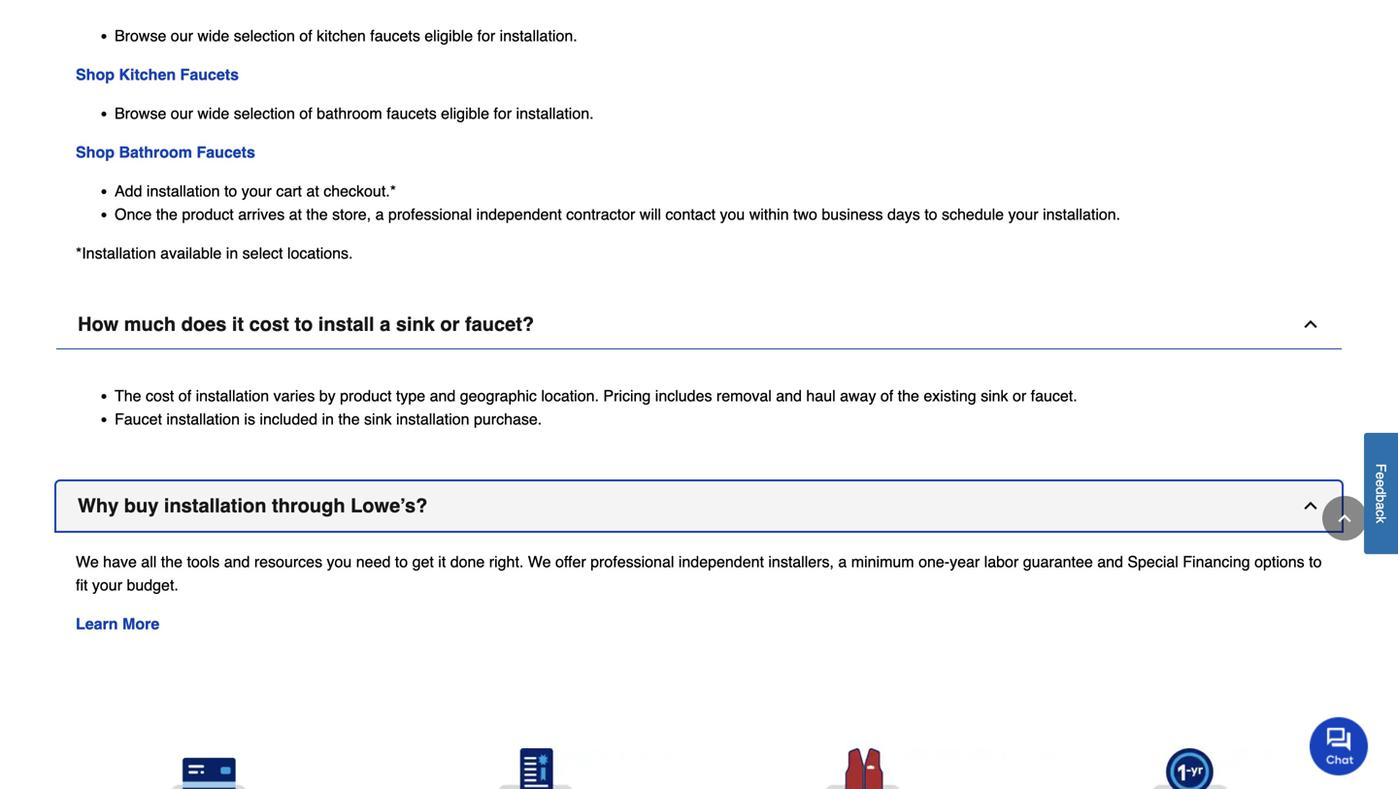 Task type: describe. For each thing, give the bounding box(es) containing it.
why
[[78, 495, 119, 517]]

installation inside "add installation to your cart at checkout.* once the product arrives at the store, a professional independent contractor will contact you within two business days to schedule your installation."
[[147, 182, 220, 200]]

bathroom
[[317, 104, 382, 122]]

minimum
[[852, 553, 915, 571]]

pricing
[[604, 387, 651, 405]]

install
[[318, 313, 375, 335]]

of right the
[[179, 387, 192, 405]]

1 horizontal spatial your
[[242, 182, 272, 200]]

haul
[[807, 387, 836, 405]]

removal
[[717, 387, 772, 405]]

select
[[243, 244, 283, 262]]

our for browse our wide selection of bathroom faucets eligible for installation.
[[171, 104, 193, 122]]

installers,
[[769, 553, 834, 571]]

why buy installation through lowe's? button
[[56, 482, 1343, 531]]

selection for bathroom
[[234, 104, 295, 122]]

how much does it cost to install a sink or faucet?
[[78, 313, 534, 335]]

more
[[122, 615, 160, 633]]

2 we from the left
[[528, 553, 551, 571]]

in inside the cost of installation varies by product type and geographic location. pricing includes removal and haul away of the existing sink or faucet. faucet installation is included in the sink installation purchase.
[[322, 410, 334, 428]]

a dark blue credit card icon. image
[[60, 749, 357, 790]]

cost inside the cost of installation varies by product type and geographic location. pricing includes removal and haul away of the existing sink or faucet. faucet installation is included in the sink installation purchase.
[[146, 387, 174, 405]]

you inside "add installation to your cart at checkout.* once the product arrives at the store, a professional independent contractor will contact you within two business days to schedule your installation."
[[720, 205, 745, 223]]

browse our wide selection of bathroom faucets eligible for installation.
[[115, 104, 594, 122]]

d
[[1374, 487, 1390, 495]]

faucets for shop kitchen faucets
[[180, 65, 239, 83]]

browse for browse our wide selection of kitchen faucets eligible for installation.
[[115, 27, 166, 45]]

browse for browse our wide selection of bathroom faucets eligible for installation.
[[115, 104, 166, 122]]

chevron up image inside why buy installation through lowe's? button
[[1302, 496, 1321, 516]]

how much does it cost to install a sink or faucet? button
[[56, 300, 1343, 350]]

existing
[[924, 387, 977, 405]]

two
[[794, 205, 818, 223]]

the inside we have all the tools and resources you need to get it done right. we offer professional independent installers, a minimum one-year labor guarantee and special financing options to fit your budget.
[[161, 553, 183, 571]]

and right tools
[[224, 553, 250, 571]]

installation left is
[[166, 410, 240, 428]]

within
[[750, 205, 789, 223]]

a dark blue background check icon. image
[[388, 749, 684, 790]]

year
[[950, 553, 980, 571]]

add installation to your cart at checkout.* once the product arrives at the store, a professional independent contractor will contact you within two business days to schedule your installation.
[[115, 182, 1121, 223]]

professional inside "add installation to your cart at checkout.* once the product arrives at the store, a professional independent contractor will contact you within two business days to schedule your installation."
[[389, 205, 472, 223]]

f e e d b a c k button
[[1365, 433, 1399, 555]]

schedule
[[942, 205, 1005, 223]]

will
[[640, 205, 662, 223]]

the left store, at the top left
[[306, 205, 328, 223]]

fit
[[76, 576, 88, 594]]

much
[[124, 313, 176, 335]]

special
[[1128, 553, 1179, 571]]

guarantee
[[1024, 553, 1094, 571]]

included
[[260, 410, 318, 428]]

of left kitchen in the top of the page
[[300, 27, 312, 45]]

shop bathroom faucets link
[[76, 143, 255, 161]]

cart
[[276, 182, 302, 200]]

1 vertical spatial at
[[289, 205, 302, 223]]

c
[[1374, 510, 1390, 517]]

a blue 1-year labor warranty icon. image
[[1042, 749, 1339, 790]]

labor
[[985, 553, 1019, 571]]

scroll to top element
[[1323, 496, 1368, 541]]

for for browse our wide selection of kitchen faucets eligible for installation.
[[478, 27, 496, 45]]

the right once
[[156, 205, 178, 223]]

product inside the cost of installation varies by product type and geographic location. pricing includes removal and haul away of the existing sink or faucet. faucet installation is included in the sink installation purchase.
[[340, 387, 392, 405]]

why buy installation through lowe's?
[[78, 495, 428, 517]]

independent inside "add installation to your cart at checkout.* once the product arrives at the store, a professional independent contractor will contact you within two business days to schedule your installation."
[[477, 205, 562, 223]]

it inside we have all the tools and resources you need to get it done right. we offer professional independent installers, a minimum one-year labor guarantee and special financing options to fit your budget.
[[438, 553, 446, 571]]

varies
[[274, 387, 315, 405]]

buy
[[124, 495, 159, 517]]

0 horizontal spatial sink
[[364, 410, 392, 428]]

does
[[181, 313, 227, 335]]

2 e from the top
[[1374, 480, 1390, 487]]

right.
[[489, 553, 524, 571]]

by
[[319, 387, 336, 405]]

independent inside we have all the tools and resources you need to get it done right. we offer professional independent installers, a minimum one-year labor guarantee and special financing options to fit your budget.
[[679, 553, 765, 571]]

0 horizontal spatial in
[[226, 244, 238, 262]]

to left cart
[[224, 182, 237, 200]]

geographic
[[460, 387, 537, 405]]

installation down the type
[[396, 410, 470, 428]]

away
[[840, 387, 877, 405]]

k
[[1374, 517, 1390, 524]]

tools
[[187, 553, 220, 571]]

wide for browse our wide selection of bathroom faucets eligible for installation.
[[198, 104, 230, 122]]

financing
[[1184, 553, 1251, 571]]

arrives
[[238, 205, 285, 223]]

location.
[[541, 387, 599, 405]]

have
[[103, 553, 137, 571]]

through
[[272, 495, 345, 517]]



Task type: vqa. For each thing, say whether or not it's contained in the screenshot.
THE WIDE corresponding to Browse our wide selection of kitchen faucets eligible for installation.
yes



Task type: locate. For each thing, give the bounding box(es) containing it.
the
[[115, 387, 141, 405]]

2 shop from the top
[[76, 143, 115, 161]]

sink up lowe's?
[[364, 410, 392, 428]]

2 our from the top
[[171, 104, 193, 122]]

or inside button
[[440, 313, 460, 335]]

we have all the tools and resources you need to get it done right. we offer professional independent installers, a minimum one-year labor guarantee and special financing options to fit your budget.
[[76, 553, 1323, 594]]

your
[[242, 182, 272, 200], [1009, 205, 1039, 223], [92, 576, 122, 594]]

how
[[78, 313, 119, 335]]

a inside f e e d b a c k button
[[1374, 503, 1390, 510]]

your right schedule
[[1009, 205, 1039, 223]]

to inside button
[[295, 313, 313, 335]]

0 horizontal spatial product
[[182, 205, 234, 223]]

e
[[1374, 472, 1390, 480], [1374, 480, 1390, 487]]

faucets for kitchen
[[370, 27, 420, 45]]

a inside we have all the tools and resources you need to get it done right. we offer professional independent installers, a minimum one-year labor guarantee and special financing options to fit your budget.
[[839, 553, 847, 571]]

we left 'offer'
[[528, 553, 551, 571]]

1 horizontal spatial sink
[[396, 313, 435, 335]]

a inside "how much does it cost to install a sink or faucet?" button
[[380, 313, 391, 335]]

chevron up image left k
[[1336, 509, 1355, 528]]

0 horizontal spatial chevron up image
[[1302, 496, 1321, 516]]

learn
[[76, 615, 118, 633]]

or
[[440, 313, 460, 335], [1013, 387, 1027, 405]]

we up "fit"
[[76, 553, 99, 571]]

you inside we have all the tools and resources you need to get it done right. we offer professional independent installers, a minimum one-year labor guarantee and special financing options to fit your budget.
[[327, 553, 352, 571]]

it inside button
[[232, 313, 244, 335]]

0 vertical spatial eligible
[[425, 27, 473, 45]]

1 vertical spatial your
[[1009, 205, 1039, 223]]

cost up faucet
[[146, 387, 174, 405]]

to left install
[[295, 313, 313, 335]]

and left "special"
[[1098, 553, 1124, 571]]

0 vertical spatial in
[[226, 244, 238, 262]]

1 vertical spatial installation.
[[516, 104, 594, 122]]

to left get
[[395, 553, 408, 571]]

browse up kitchen
[[115, 27, 166, 45]]

1 horizontal spatial we
[[528, 553, 551, 571]]

budget.
[[127, 576, 179, 594]]

store,
[[332, 205, 371, 223]]

our
[[171, 27, 193, 45], [171, 104, 193, 122]]

faucets right kitchen in the top of the page
[[370, 27, 420, 45]]

faucets for bathroom
[[387, 104, 437, 122]]

1 vertical spatial independent
[[679, 553, 765, 571]]

resources
[[254, 553, 323, 571]]

shop for shop kitchen faucets
[[76, 65, 115, 83]]

1 horizontal spatial at
[[306, 182, 319, 200]]

professional inside we have all the tools and resources you need to get it done right. we offer professional independent installers, a minimum one-year labor guarantee and special financing options to fit your budget.
[[591, 553, 675, 571]]

to
[[224, 182, 237, 200], [925, 205, 938, 223], [295, 313, 313, 335], [395, 553, 408, 571], [1310, 553, 1323, 571]]

shop kitchen faucets link
[[76, 65, 239, 83]]

your right "fit"
[[92, 576, 122, 594]]

1 vertical spatial cost
[[146, 387, 174, 405]]

0 vertical spatial your
[[242, 182, 272, 200]]

0 vertical spatial faucets
[[370, 27, 420, 45]]

0 vertical spatial at
[[306, 182, 319, 200]]

to right the days
[[925, 205, 938, 223]]

0 vertical spatial installation.
[[500, 27, 578, 45]]

installation. for browse our wide selection of bathroom faucets eligible for installation.
[[516, 104, 594, 122]]

at
[[306, 182, 319, 200], [289, 205, 302, 223]]

0 vertical spatial it
[[232, 313, 244, 335]]

1 our from the top
[[171, 27, 193, 45]]

faucets
[[180, 65, 239, 83], [197, 143, 255, 161]]

0 horizontal spatial it
[[232, 313, 244, 335]]

wide up shop bathroom faucets link
[[198, 104, 230, 122]]

f
[[1374, 464, 1390, 472]]

1 wide from the top
[[198, 27, 230, 45]]

f e e d b a c k
[[1374, 464, 1390, 524]]

get
[[412, 553, 434, 571]]

0 horizontal spatial your
[[92, 576, 122, 594]]

our up shop kitchen faucets link
[[171, 27, 193, 45]]

faucets right bathroom
[[197, 143, 255, 161]]

independent left contractor
[[477, 205, 562, 223]]

selection left kitchen in the top of the page
[[234, 27, 295, 45]]

2 selection from the top
[[234, 104, 295, 122]]

the right all
[[161, 553, 183, 571]]

*installation
[[76, 244, 156, 262]]

1 horizontal spatial it
[[438, 553, 446, 571]]

0 vertical spatial or
[[440, 313, 460, 335]]

0 vertical spatial product
[[182, 205, 234, 223]]

at down cart
[[289, 205, 302, 223]]

browse
[[115, 27, 166, 45], [115, 104, 166, 122]]

or left faucet? on the top left of page
[[440, 313, 460, 335]]

1 we from the left
[[76, 553, 99, 571]]

sink inside button
[[396, 313, 435, 335]]

0 vertical spatial our
[[171, 27, 193, 45]]

includes
[[656, 387, 713, 405]]

and right the type
[[430, 387, 456, 405]]

product
[[182, 205, 234, 223], [340, 387, 392, 405]]

it right get
[[438, 553, 446, 571]]

you left need
[[327, 553, 352, 571]]

of left bathroom in the left top of the page
[[300, 104, 312, 122]]

faucet.
[[1031, 387, 1078, 405]]

1 vertical spatial in
[[322, 410, 334, 428]]

0 horizontal spatial cost
[[146, 387, 174, 405]]

e up 'b'
[[1374, 480, 1390, 487]]

contact
[[666, 205, 716, 223]]

selection up cart
[[234, 104, 295, 122]]

installation down shop bathroom faucets link
[[147, 182, 220, 200]]

one-
[[919, 553, 950, 571]]

at right cart
[[306, 182, 319, 200]]

for
[[478, 27, 496, 45], [494, 104, 512, 122]]

1 shop from the top
[[76, 65, 115, 83]]

available
[[160, 244, 222, 262]]

chevron up image inside scroll to top element
[[1336, 509, 1355, 528]]

0 vertical spatial cost
[[249, 313, 289, 335]]

purchase.
[[474, 410, 542, 428]]

chevron up image
[[1302, 496, 1321, 516], [1336, 509, 1355, 528]]

the
[[156, 205, 178, 223], [306, 205, 328, 223], [898, 387, 920, 405], [338, 410, 360, 428], [161, 553, 183, 571]]

faucets right bathroom in the left top of the page
[[387, 104, 437, 122]]

it right does
[[232, 313, 244, 335]]

1 horizontal spatial independent
[[679, 553, 765, 571]]

e up d
[[1374, 472, 1390, 480]]

product inside "add installation to your cart at checkout.* once the product arrives at the store, a professional independent contractor will contact you within two business days to schedule your installation."
[[182, 205, 234, 223]]

browse our wide selection of kitchen faucets eligible for installation.
[[115, 27, 578, 45]]

independent
[[477, 205, 562, 223], [679, 553, 765, 571]]

a lowe's red vest icon. image
[[715, 749, 1011, 790]]

1 horizontal spatial professional
[[591, 553, 675, 571]]

1 vertical spatial sink
[[981, 387, 1009, 405]]

type
[[396, 387, 426, 405]]

selection
[[234, 27, 295, 45], [234, 104, 295, 122]]

it
[[232, 313, 244, 335], [438, 553, 446, 571]]

independent down why buy installation through lowe's? button
[[679, 553, 765, 571]]

faucet?
[[465, 313, 534, 335]]

you
[[720, 205, 745, 223], [327, 553, 352, 571]]

a right store, at the top left
[[376, 205, 384, 223]]

0 horizontal spatial at
[[289, 205, 302, 223]]

learn more link
[[76, 615, 160, 633]]

0 vertical spatial sink
[[396, 313, 435, 335]]

checkout.*
[[324, 182, 396, 200]]

once
[[115, 205, 152, 223]]

kitchen
[[119, 65, 176, 83]]

1 vertical spatial product
[[340, 387, 392, 405]]

1 vertical spatial for
[[494, 104, 512, 122]]

1 vertical spatial our
[[171, 104, 193, 122]]

installation inside why buy installation through lowe's? button
[[164, 495, 267, 517]]

eligible
[[425, 27, 473, 45], [441, 104, 490, 122]]

of right away in the right of the page
[[881, 387, 894, 405]]

the right included on the left of page
[[338, 410, 360, 428]]

eligible for bathroom
[[441, 104, 490, 122]]

product up *installation available in select locations.
[[182, 205, 234, 223]]

2 wide from the top
[[198, 104, 230, 122]]

cost right does
[[249, 313, 289, 335]]

need
[[356, 553, 391, 571]]

1 vertical spatial it
[[438, 553, 446, 571]]

your up the arrives
[[242, 182, 272, 200]]

1 vertical spatial faucets
[[197, 143, 255, 161]]

in left select
[[226, 244, 238, 262]]

the left existing
[[898, 387, 920, 405]]

1 horizontal spatial cost
[[249, 313, 289, 335]]

contractor
[[567, 205, 636, 223]]

1 horizontal spatial or
[[1013, 387, 1027, 405]]

1 e from the top
[[1374, 472, 1390, 480]]

learn more
[[76, 615, 160, 633]]

sink right install
[[396, 313, 435, 335]]

days
[[888, 205, 921, 223]]

we
[[76, 553, 99, 571], [528, 553, 551, 571]]

*installation available in select locations.
[[76, 244, 353, 262]]

1 vertical spatial or
[[1013, 387, 1027, 405]]

2 vertical spatial your
[[92, 576, 122, 594]]

done
[[451, 553, 485, 571]]

faucets right kitchen
[[180, 65, 239, 83]]

chat invite button image
[[1311, 717, 1370, 776]]

1 vertical spatial wide
[[198, 104, 230, 122]]

0 vertical spatial for
[[478, 27, 496, 45]]

0 vertical spatial you
[[720, 205, 745, 223]]

0 horizontal spatial we
[[76, 553, 99, 571]]

business
[[822, 205, 884, 223]]

0 vertical spatial selection
[[234, 27, 295, 45]]

faucets
[[370, 27, 420, 45], [387, 104, 437, 122]]

1 vertical spatial professional
[[591, 553, 675, 571]]

or inside the cost of installation varies by product type and geographic location. pricing includes removal and haul away of the existing sink or faucet. faucet installation is included in the sink installation purchase.
[[1013, 387, 1027, 405]]

add
[[115, 182, 142, 200]]

1 horizontal spatial you
[[720, 205, 745, 223]]

1 horizontal spatial product
[[340, 387, 392, 405]]

0 vertical spatial browse
[[115, 27, 166, 45]]

chevron up image
[[1302, 315, 1321, 334]]

shop left bathroom
[[76, 143, 115, 161]]

faucet
[[115, 410, 162, 428]]

cost inside "how much does it cost to install a sink or faucet?" button
[[249, 313, 289, 335]]

0 horizontal spatial or
[[440, 313, 460, 335]]

or left faucet.
[[1013, 387, 1027, 405]]

b
[[1374, 495, 1390, 503]]

2 vertical spatial sink
[[364, 410, 392, 428]]

0 vertical spatial wide
[[198, 27, 230, 45]]

1 vertical spatial shop
[[76, 143, 115, 161]]

2 horizontal spatial your
[[1009, 205, 1039, 223]]

sink right existing
[[981, 387, 1009, 405]]

2 horizontal spatial sink
[[981, 387, 1009, 405]]

selection for kitchen
[[234, 27, 295, 45]]

2 browse from the top
[[115, 104, 166, 122]]

options
[[1255, 553, 1305, 571]]

professional right 'offer'
[[591, 553, 675, 571]]

professional down the checkout.*
[[389, 205, 472, 223]]

shop bathroom faucets
[[76, 143, 255, 161]]

1 vertical spatial faucets
[[387, 104, 437, 122]]

wide for browse our wide selection of kitchen faucets eligible for installation.
[[198, 27, 230, 45]]

is
[[244, 410, 255, 428]]

a up k
[[1374, 503, 1390, 510]]

1 vertical spatial selection
[[234, 104, 295, 122]]

1 vertical spatial you
[[327, 553, 352, 571]]

lowe's?
[[351, 495, 428, 517]]

shop left kitchen
[[76, 65, 115, 83]]

in down the by
[[322, 410, 334, 428]]

0 vertical spatial faucets
[[180, 65, 239, 83]]

faucets for shop bathroom faucets
[[197, 143, 255, 161]]

cost
[[249, 313, 289, 335], [146, 387, 174, 405]]

installation up is
[[196, 387, 269, 405]]

1 vertical spatial eligible
[[441, 104, 490, 122]]

eligible for kitchen
[[425, 27, 473, 45]]

all
[[141, 553, 157, 571]]

1 vertical spatial browse
[[115, 104, 166, 122]]

kitchen
[[317, 27, 366, 45]]

0 vertical spatial shop
[[76, 65, 115, 83]]

installation up tools
[[164, 495, 267, 517]]

installation. for browse our wide selection of kitchen faucets eligible for installation.
[[500, 27, 578, 45]]

of
[[300, 27, 312, 45], [300, 104, 312, 122], [179, 387, 192, 405], [881, 387, 894, 405]]

0 vertical spatial independent
[[477, 205, 562, 223]]

you left within
[[720, 205, 745, 223]]

a right install
[[380, 313, 391, 335]]

the cost of installation varies by product type and geographic location. pricing includes removal and haul away of the existing sink or faucet. faucet installation is included in the sink installation purchase.
[[115, 387, 1078, 428]]

shop
[[76, 65, 115, 83], [76, 143, 115, 161]]

to right options
[[1310, 553, 1323, 571]]

a left minimum at the bottom right of the page
[[839, 553, 847, 571]]

0 vertical spatial professional
[[389, 205, 472, 223]]

browse down kitchen
[[115, 104, 166, 122]]

our for browse our wide selection of kitchen faucets eligible for installation.
[[171, 27, 193, 45]]

and left haul
[[776, 387, 802, 405]]

wide up shop kitchen faucets link
[[198, 27, 230, 45]]

0 horizontal spatial you
[[327, 553, 352, 571]]

locations.
[[287, 244, 353, 262]]

a
[[376, 205, 384, 223], [380, 313, 391, 335], [1374, 503, 1390, 510], [839, 553, 847, 571]]

chevron up image left scroll to top element at the right
[[1302, 496, 1321, 516]]

for for browse our wide selection of bathroom faucets eligible for installation.
[[494, 104, 512, 122]]

product right the by
[[340, 387, 392, 405]]

0 horizontal spatial professional
[[389, 205, 472, 223]]

2 vertical spatial installation.
[[1043, 205, 1121, 223]]

bathroom
[[119, 143, 192, 161]]

1 horizontal spatial chevron up image
[[1336, 509, 1355, 528]]

our up shop bathroom faucets link
[[171, 104, 193, 122]]

offer
[[556, 553, 586, 571]]

a inside "add installation to your cart at checkout.* once the product arrives at the store, a professional independent contractor will contact you within two business days to schedule your installation."
[[376, 205, 384, 223]]

your inside we have all the tools and resources you need to get it done right. we offer professional independent installers, a minimum one-year labor guarantee and special financing options to fit your budget.
[[92, 576, 122, 594]]

1 browse from the top
[[115, 27, 166, 45]]

installation. inside "add installation to your cart at checkout.* once the product arrives at the store, a professional independent contractor will contact you within two business days to schedule your installation."
[[1043, 205, 1121, 223]]

installation.
[[500, 27, 578, 45], [516, 104, 594, 122], [1043, 205, 1121, 223]]

1 selection from the top
[[234, 27, 295, 45]]

shop kitchen faucets
[[76, 65, 239, 83]]

1 horizontal spatial in
[[322, 410, 334, 428]]

shop for shop bathroom faucets
[[76, 143, 115, 161]]

0 horizontal spatial independent
[[477, 205, 562, 223]]



